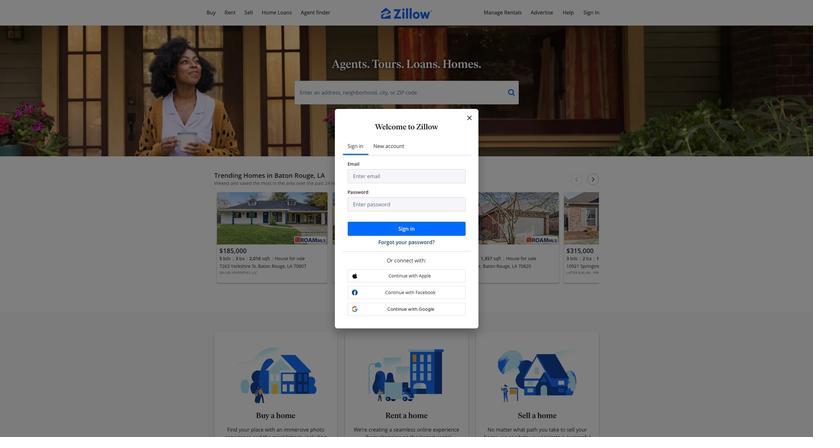 Task type: locate. For each thing, give the bounding box(es) containing it.
3 group from the left
[[448, 192, 559, 283]]

sell_a_home image
[[484, 345, 591, 406]]

zillow logo image
[[381, 8, 432, 19]]

dialog
[[335, 109, 478, 328]]

home recommendations carousel element
[[214, 172, 675, 289]]

None submit
[[348, 222, 466, 236]]

7263 yorkshire st, baton rouge, la 70807 image
[[217, 192, 327, 245]]

1 group from the left
[[217, 192, 327, 283]]

Enter password password field
[[348, 197, 466, 211]]

10921 springtree ave, baton rouge, la 70810 element
[[564, 192, 675, 283]]

17345 deer lake ave, baton rouge, la 70816 element
[[333, 192, 443, 283]]

group
[[217, 192, 327, 283], [333, 192, 443, 283], [448, 192, 559, 283], [564, 192, 675, 283]]

4 group from the left
[[564, 192, 675, 283]]

sign in actions group
[[348, 222, 466, 246]]

7263 yorkshire st, baton rouge, la 70807 element
[[217, 192, 327, 283]]

list
[[214, 190, 675, 289]]



Task type: describe. For each thing, give the bounding box(es) containing it.
more recommended homes image
[[368, 295, 374, 300]]

Enter email email field
[[348, 169, 466, 183]]

10921 springtree ave, baton rouge, la 70810 image
[[564, 192, 675, 245]]

rent_a_home image
[[353, 345, 460, 406]]

2 group from the left
[[333, 192, 443, 283]]

buy_a_home image
[[222, 345, 330, 406]]

17345 deer lake ave, baton rouge, la 70816 image
[[333, 192, 443, 245]]

5521 arialo dr, baton rouge, la 70820 element
[[448, 192, 559, 283]]

authentication tabs tab list
[[343, 137, 471, 155]]

main navigation
[[0, 0, 813, 26]]

5521 arialo dr, baton rouge, la 70820 image
[[448, 192, 559, 245]]



Task type: vqa. For each thing, say whether or not it's contained in the screenshot.
more recommended homes image
yes



